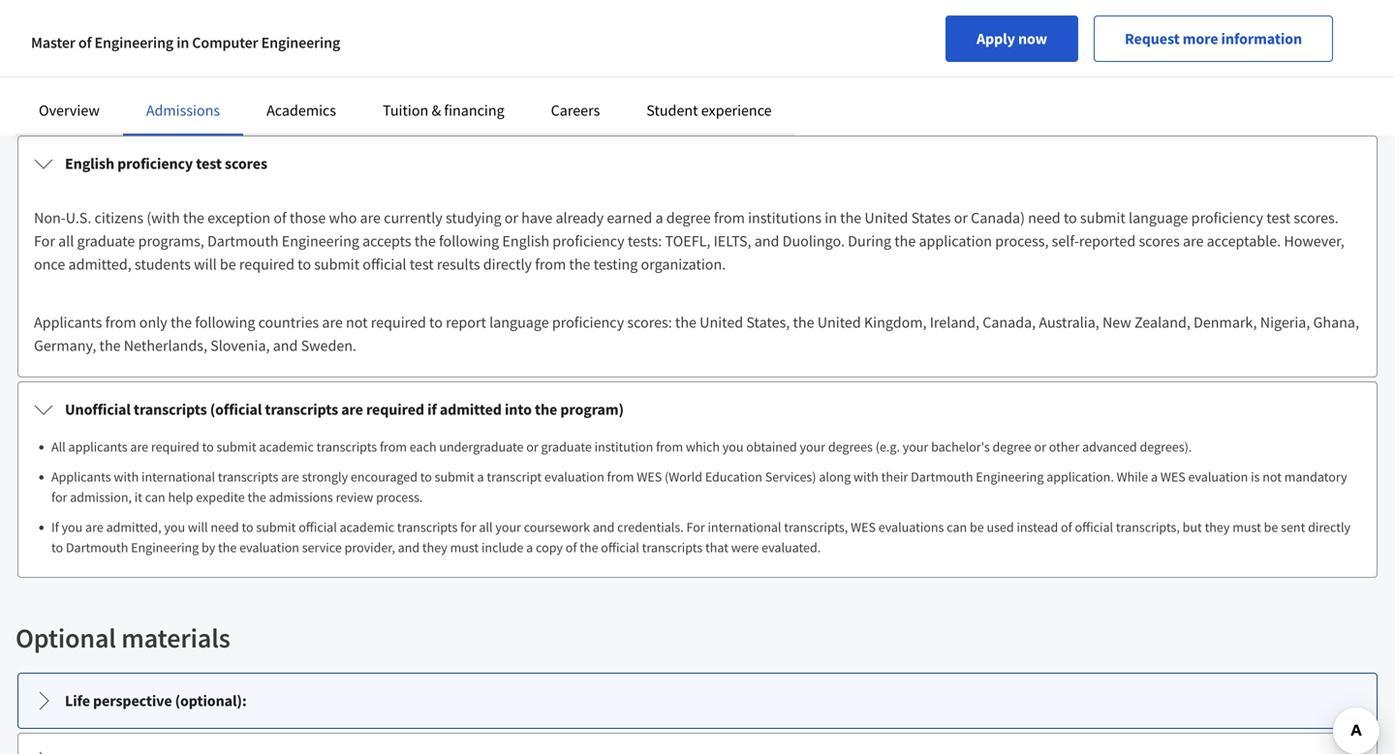 Task type: describe. For each thing, give the bounding box(es) containing it.
official down credentials.
[[601, 539, 639, 557]]

transcripts down process.
[[397, 519, 458, 536]]

or left cv.
[[168, 90, 182, 109]]

evaluation inside if you are admitted, you will need to submit official academic transcripts for all your coursework and credentials. for international transcripts, wes evaluations can be used instead of official transcripts, but they must be sent directly to dartmouth engineering by the evaluation service provider, and they must include a copy of the official transcripts that were evaluated.
[[239, 539, 299, 557]]

from up (world
[[656, 438, 683, 456]]

student experience
[[647, 101, 772, 120]]

the right by
[[218, 539, 237, 557]]

obtained
[[746, 438, 797, 456]]

ghana,
[[1313, 313, 1359, 332]]

applicants for applicants with international transcripts are strongly encouraged to submit a transcript evaluation from wes (world education services) along with their dartmouth engineering application. while a wes evaluation is not mandatory for admission, it can help expedite the admissions review process.
[[51, 468, 111, 486]]

application.
[[1047, 468, 1114, 486]]

(with
[[147, 208, 180, 228]]

earned
[[607, 208, 652, 228]]

all
[[51, 438, 66, 456]]

your up services)
[[800, 438, 826, 456]]

the down currently
[[414, 232, 436, 251]]

your right (e.g.
[[903, 438, 928, 456]]

undergraduate
[[439, 438, 524, 456]]

careers
[[551, 101, 600, 120]]

ireland,
[[930, 313, 980, 332]]

scores:
[[627, 313, 672, 332]]

1 horizontal spatial be
[[970, 519, 984, 536]]

non-u.s. citizens (with the exception of those who are currently studying or have already earned a degree from institutions in the united states or canada) need to submit language proficiency test scores. for all graduate programs, dartmouth engineering accepts the following english proficiency tests: toefl, ielts, and duolingo. during the application process, self-reported scores are acceptable. however, once admitted, students will be required to submit official test results directly from the testing organization.
[[34, 208, 1345, 274]]

expedite
[[196, 489, 245, 506]]

help
[[168, 489, 193, 506]]

the inside applicants with international transcripts are strongly encouraged to submit a transcript evaluation from wes (world education services) along with their dartmouth engineering application. while a wes evaluation is not mandatory for admission, it can help expedite the admissions review process.
[[248, 489, 266, 506]]

cv.
[[185, 90, 205, 109]]

your inside if you are admitted, you will need to submit official academic transcripts for all your coursework and credentials. for international transcripts, wes evaluations can be used instead of official transcripts, but they must be sent directly to dartmouth engineering by the evaluation service provider, and they must include a copy of the official transcripts that were evaluated.
[[495, 519, 521, 536]]

proficiency inside applicants from only the following countries are not required to report language proficiency scores: the united states, the united kingdom, ireland, canada, australia, new zealand, denmark, nigeria, ghana, germany, the netherlands, slovenia, and sweden.
[[552, 313, 624, 332]]

instead
[[1017, 519, 1058, 536]]

results
[[437, 255, 480, 274]]

education
[[705, 468, 762, 486]]

only
[[139, 313, 167, 332]]

for inside the non-u.s. citizens (with the exception of those who are currently studying or have already earned a degree from institutions in the united states or canada) need to submit language proficiency test scores. for all graduate programs, dartmouth engineering accepts the following english proficiency tests: toefl, ielts, and duolingo. during the application process, self-reported scores are acceptable. however, once admitted, students will be required to submit official test results directly from the testing organization.
[[34, 232, 55, 251]]

but
[[1183, 519, 1202, 536]]

to inside applicants with international transcripts are strongly encouraged to submit a transcript evaluation from wes (world education services) along with their dartmouth engineering application. while a wes evaluation is not mandatory for admission, it can help expedite the admissions review process.
[[420, 468, 432, 486]]

services)
[[765, 468, 816, 486]]

testing
[[594, 255, 638, 274]]

encouraged
[[351, 468, 418, 486]]

ielts,
[[714, 232, 751, 251]]

life
[[65, 692, 90, 711]]

academics link
[[267, 101, 336, 120]]

applicants
[[68, 438, 127, 456]]

the down coursework at the bottom left
[[580, 539, 598, 557]]

states
[[911, 208, 951, 228]]

states,
[[746, 313, 790, 332]]

application
[[919, 232, 992, 251]]

are inside all applicants are required to submit academic transcripts from each undergraduate or graduate institution from which you obtained your degrees (e.g. your bachelor's degree or other advanced degrees). list item
[[130, 438, 148, 456]]

if
[[427, 400, 437, 420]]

and right coursework at the bottom left
[[593, 519, 615, 536]]

tuition & financing link
[[383, 101, 504, 120]]

1 horizontal spatial test
[[410, 255, 434, 274]]

u.s.
[[66, 208, 91, 228]]

applicants with international transcripts are strongly encouraged to submit a transcript evaluation from wes (world education services) along with their dartmouth engineering application. while a wes evaluation is not mandatory for admission, it can help expedite the admissions review process.
[[51, 468, 1347, 506]]

request more information button
[[1094, 16, 1333, 62]]

need inside if you are admitted, you will need to submit official academic transcripts for all your coursework and credentials. for international transcripts, wes evaluations can be used instead of official transcripts, but they must be sent directly to dartmouth engineering by the evaluation service provider, and they must include a copy of the official transcripts that were evaluated.
[[211, 519, 239, 536]]

upload
[[34, 90, 81, 109]]

not inside applicants from only the following countries are not required to report language proficiency scores: the united states, the united kingdom, ireland, canada, australia, new zealand, denmark, nigeria, ghana, germany, the netherlands, slovenia, and sweden.
[[346, 313, 368, 332]]

directly inside the non-u.s. citizens (with the exception of those who are currently studying or have already earned a degree from institutions in the united states or canada) need to submit language proficiency test scores. for all graduate programs, dartmouth engineering accepts the following english proficiency tests: toefl, ielts, and duolingo. during the application process, self-reported scores are acceptable. however, once admitted, students will be required to submit official test results directly from the testing organization.
[[483, 255, 532, 274]]

a down the undergraduate
[[477, 468, 484, 486]]

experience
[[701, 101, 772, 120]]

required inside the non-u.s. citizens (with the exception of those who are currently studying or have already earned a degree from institutions in the united states or canada) need to submit language proficiency test scores. for all graduate programs, dartmouth engineering accepts the following english proficiency tests: toefl, ielts, and duolingo. during the application process, self-reported scores are acceptable. however, once admitted, students will be required to submit official test results directly from the testing organization.
[[239, 255, 295, 274]]

used
[[987, 519, 1014, 536]]

dartmouth for for
[[207, 232, 279, 251]]

required inside all applicants are required to submit academic transcripts from each undergraduate or graduate institution from which you obtained your degrees (e.g. your bachelor's degree or other advanced degrees). list item
[[151, 438, 199, 456]]

0 horizontal spatial united
[[700, 313, 743, 332]]

if you are admitted, you will need to submit official academic transcripts for all your coursework and credentials. for international transcripts, wes evaluations can be used instead of official transcripts, but they must be sent directly to dartmouth engineering by the evaluation service provider, and they must include a copy of the official transcripts that were evaluated.
[[51, 519, 1351, 557]]

for inside if you are admitted, you will need to submit official academic transcripts for all your coursework and credentials. for international transcripts, wes evaluations can be used instead of official transcripts, but they must be sent directly to dartmouth engineering by the evaluation service provider, and they must include a copy of the official transcripts that were evaluated.
[[686, 519, 705, 536]]

or left other
[[1034, 438, 1046, 456]]

official down application.
[[1075, 519, 1113, 536]]

process.
[[376, 489, 423, 506]]

or up the 'transcript'
[[526, 438, 538, 456]]

0 horizontal spatial must
[[450, 539, 479, 557]]

(e.g.
[[876, 438, 900, 456]]

students
[[135, 255, 191, 274]]

program)
[[560, 400, 624, 420]]

to up self-
[[1064, 208, 1077, 228]]

for inside if you are admitted, you will need to submit official academic transcripts for all your coursework and credentials. for international transcripts, wes evaluations can be used instead of official transcripts, but they must be sent directly to dartmouth engineering by the evaluation service provider, and they must include a copy of the official transcripts that were evaluated.
[[460, 519, 476, 536]]

master
[[31, 33, 75, 52]]

once
[[34, 255, 65, 274]]

from up ielts,
[[714, 208, 745, 228]]

are left acceptable.
[[1183, 232, 1204, 251]]

(official
[[210, 400, 262, 420]]

1 vertical spatial test
[[1267, 208, 1291, 228]]

wes inside if you are admitted, you will need to submit official academic transcripts for all your coursework and credentials. for international transcripts, wes evaluations can be used instead of official transcripts, but they must be sent directly to dartmouth engineering by the evaluation service provider, and they must include a copy of the official transcripts that were evaluated.
[[851, 519, 876, 536]]

service
[[302, 539, 342, 557]]

or up application
[[954, 208, 968, 228]]

unofficial transcripts (official transcripts are required if admitted into the program)
[[65, 400, 624, 420]]

to down those
[[298, 255, 311, 274]]

engineering inside the non-u.s. citizens (with the exception of those who are currently studying or have already earned a degree from institutions in the united states or canada) need to submit language proficiency test scores. for all graduate programs, dartmouth engineering accepts the following english proficiency tests: toefl, ielts, and duolingo. during the application process, self-reported scores are acceptable. however, once admitted, students will be required to submit official test results directly from the testing organization.
[[282, 232, 359, 251]]

request more information
[[1125, 29, 1302, 48]]

admitted, inside the non-u.s. citizens (with the exception of those who are currently studying or have already earned a degree from institutions in the united states or canada) need to submit language proficiency test scores. for all graduate programs, dartmouth engineering accepts the following english proficiency tests: toefl, ielts, and duolingo. during the application process, self-reported scores are acceptable. however, once admitted, students will be required to submit official test results directly from the testing organization.
[[68, 255, 132, 274]]

currently
[[384, 208, 443, 228]]

language inside applicants from only the following countries are not required to report language proficiency scores: the united states, the united kingdom, ireland, canada, australia, new zealand, denmark, nigeria, ghana, germany, the netherlands, slovenia, and sweden.
[[489, 313, 549, 332]]

provider,
[[345, 539, 395, 557]]

are right who in the left of the page
[[360, 208, 381, 228]]

for inside applicants with international transcripts are strongly encouraged to submit a transcript evaluation from wes (world education services) along with their dartmouth engineering application. while a wes evaluation is not mandatory for admission, it can help expedite the admissions review process.
[[51, 489, 67, 506]]

accepts
[[362, 232, 411, 251]]

your right upload
[[84, 90, 114, 109]]

admitted
[[440, 400, 502, 420]]

is
[[1251, 468, 1260, 486]]

acceptable.
[[1207, 232, 1281, 251]]

admissions link
[[146, 101, 220, 120]]

&
[[432, 101, 441, 120]]

and right provider,
[[398, 539, 420, 557]]

to inside list item
[[202, 438, 214, 456]]

that
[[705, 539, 729, 557]]

admissions
[[269, 489, 333, 506]]

following inside the non-u.s. citizens (with the exception of those who are currently studying or have already earned a degree from institutions in the united states or canada) need to submit language proficiency test scores. for all graduate programs, dartmouth engineering accepts the following english proficiency tests: toefl, ielts, and duolingo. during the application process, self-reported scores are acceptable. however, once admitted, students will be required to submit official test results directly from the testing organization.
[[439, 232, 499, 251]]

student
[[647, 101, 698, 120]]

the up during
[[840, 208, 862, 228]]

engineering up resume
[[95, 33, 174, 52]]

bachelor's
[[931, 438, 990, 456]]

0 horizontal spatial you
[[62, 519, 83, 536]]

will inside if you are admitted, you will need to submit official academic transcripts for all your coursework and credentials. for international transcripts, wes evaluations can be used instead of official transcripts, but they must be sent directly to dartmouth engineering by the evaluation service provider, and they must include a copy of the official transcripts that were evaluated.
[[188, 519, 208, 536]]

other
[[1049, 438, 1080, 456]]

the right scores:
[[675, 313, 697, 332]]

1 horizontal spatial you
[[164, 519, 185, 536]]

duolingo.
[[782, 232, 845, 251]]

germany,
[[34, 336, 96, 356]]

the right only
[[170, 313, 192, 332]]

submit up reported on the top right of the page
[[1080, 208, 1126, 228]]

degree inside all applicants are required to submit academic transcripts from each undergraduate or graduate institution from which you obtained your degrees (e.g. your bachelor's degree or other advanced degrees). list item
[[993, 438, 1032, 456]]

the right states,
[[793, 313, 814, 332]]

computer
[[192, 33, 258, 52]]

official up service
[[299, 519, 337, 536]]

are inside unofficial transcripts (official transcripts are required if admitted into the program) dropdown button
[[341, 400, 363, 420]]

can inside if you are admitted, you will need to submit official academic transcripts for all your coursework and credentials. for international transcripts, wes evaluations can be used instead of official transcripts, but they must be sent directly to dartmouth engineering by the evaluation service provider, and they must include a copy of the official transcripts that were evaluated.
[[947, 519, 967, 536]]

be inside the non-u.s. citizens (with the exception of those who are currently studying or have already earned a degree from institutions in the united states or canada) need to submit language proficiency test scores. for all graduate programs, dartmouth engineering accepts the following english proficiency tests: toefl, ielts, and duolingo. during the application process, self-reported scores are acceptable. however, once admitted, students will be required to submit official test results directly from the testing organization.
[[220, 255, 236, 274]]

were
[[731, 539, 759, 557]]

0 vertical spatial they
[[1205, 519, 1230, 536]]

netherlands,
[[124, 336, 207, 356]]

transcript
[[487, 468, 542, 486]]

into
[[505, 400, 532, 420]]

a inside if you are admitted, you will need to submit official academic transcripts for all your coursework and credentials. for international transcripts, wes evaluations can be used instead of official transcripts, but they must be sent directly to dartmouth engineering by the evaluation service provider, and they must include a copy of the official transcripts that were evaluated.
[[526, 539, 533, 557]]

those
[[290, 208, 326, 228]]

upload your resume or cv.
[[34, 90, 205, 109]]

who
[[329, 208, 357, 228]]

their
[[881, 468, 908, 486]]

engineering inside applicants with international transcripts are strongly encouraged to submit a transcript evaluation from wes (world education services) along with their dartmouth engineering application. while a wes evaluation is not mandatory for admission, it can help expedite the admissions review process.
[[976, 468, 1044, 486]]

admission,
[[70, 489, 132, 506]]

credentials.
[[617, 519, 684, 536]]

of right master
[[78, 33, 92, 52]]

1 transcripts, from the left
[[784, 519, 848, 536]]

advanced
[[1082, 438, 1137, 456]]

more
[[1183, 29, 1218, 48]]

and inside applicants from only the following countries are not required to report language proficiency scores: the united states, the united kingdom, ireland, canada, australia, new zealand, denmark, nigeria, ghana, germany, the netherlands, slovenia, and sweden.
[[273, 336, 298, 356]]

test inside dropdown button
[[196, 154, 222, 173]]

required inside applicants from only the following countries are not required to report language proficiency scores: the united states, the united kingdom, ireland, canada, australia, new zealand, denmark, nigeria, ghana, germany, the netherlands, slovenia, and sweden.
[[371, 313, 426, 332]]

submit inside if you are admitted, you will need to submit official academic transcripts for all your coursework and credentials. for international transcripts, wes evaluations can be used instead of official transcripts, but they must be sent directly to dartmouth engineering by the evaluation service provider, and they must include a copy of the official transcripts that were evaluated.
[[256, 519, 296, 536]]

from inside applicants from only the following countries are not required to report language proficiency scores: the united states, the united kingdom, ireland, canada, australia, new zealand, denmark, nigeria, ghana, germany, the netherlands, slovenia, and sweden.
[[105, 313, 136, 332]]

2 horizontal spatial evaluation
[[1188, 468, 1248, 486]]

0 vertical spatial must
[[1233, 519, 1261, 536]]

1 horizontal spatial united
[[817, 313, 861, 332]]

1 horizontal spatial evaluation
[[544, 468, 604, 486]]

degree inside the non-u.s. citizens (with the exception of those who are currently studying or have already earned a degree from institutions in the united states or canada) need to submit language proficiency test scores. for all graduate programs, dartmouth engineering accepts the following english proficiency tests: toefl, ielts, and duolingo. during the application process, self-reported scores are acceptable. however, once admitted, students will be required to submit official test results directly from the testing organization.
[[666, 208, 711, 228]]

english proficiency test scores
[[65, 154, 267, 173]]

or left have
[[505, 208, 518, 228]]



Task type: vqa. For each thing, say whether or not it's contained in the screenshot.
instead
yes



Task type: locate. For each thing, give the bounding box(es) containing it.
if you are admitted, you will need to submit official academic transcripts for all your coursework and credentials. for international transcripts, wes evaluations can be used instead of official transcripts, but they must be sent directly to dartmouth engineering by the evaluation service provider, and they must include a copy of the official transcripts that were evaluated. list item
[[51, 517, 1361, 558]]

1 horizontal spatial language
[[1129, 208, 1188, 228]]

will inside the non-u.s. citizens (with the exception of those who are currently studying or have already earned a degree from institutions in the united states or canada) need to submit language proficiency test scores. for all graduate programs, dartmouth engineering accepts the following english proficiency tests: toefl, ielts, and duolingo. during the application process, self-reported scores are acceptable. however, once admitted, students will be required to submit official test results directly from the testing organization.
[[194, 255, 217, 274]]

directly right the results
[[483, 255, 532, 274]]

in
[[177, 33, 189, 52], [825, 208, 837, 228]]

1 vertical spatial following
[[195, 313, 255, 332]]

1 vertical spatial will
[[188, 519, 208, 536]]

0 horizontal spatial they
[[422, 539, 447, 557]]

1 vertical spatial not
[[1263, 468, 1282, 486]]

for down applicants with international transcripts are strongly encouraged to submit a transcript evaluation from wes (world education services) along with their dartmouth engineering application. while a wes evaluation is not mandatory for admission, it can help expedite the admissions review process.
[[686, 519, 705, 536]]

0 horizontal spatial language
[[489, 313, 549, 332]]

test left scores.
[[1267, 208, 1291, 228]]

2 transcripts, from the left
[[1116, 519, 1180, 536]]

1 horizontal spatial directly
[[1308, 519, 1351, 536]]

exception
[[207, 208, 270, 228]]

need up self-
[[1028, 208, 1061, 228]]

proficiency down already
[[553, 232, 625, 251]]

0 vertical spatial all
[[58, 232, 74, 251]]

wes down degrees).
[[1161, 468, 1186, 486]]

0 vertical spatial applicants
[[34, 313, 102, 332]]

united inside the non-u.s. citizens (with the exception of those who are currently studying or have already earned a degree from institutions in the united states or canada) need to submit language proficiency test scores. for all graduate programs, dartmouth engineering accepts the following english proficiency tests: toefl, ielts, and duolingo. during the application process, self-reported scores are acceptable. however, once admitted, students will be required to submit official test results directly from the testing organization.
[[865, 208, 908, 228]]

1 horizontal spatial academic
[[340, 519, 394, 536]]

1 vertical spatial language
[[489, 313, 549, 332]]

1 horizontal spatial following
[[439, 232, 499, 251]]

2 vertical spatial dartmouth
[[66, 539, 128, 557]]

following up the slovenia,
[[195, 313, 255, 332]]

0 horizontal spatial in
[[177, 33, 189, 52]]

1 vertical spatial scores
[[1139, 232, 1180, 251]]

graduate inside the non-u.s. citizens (with the exception of those who are currently studying or have already earned a degree from institutions in the united states or canada) need to submit language proficiency test scores. for all graduate programs, dartmouth engineering accepts the following english proficiency tests: toefl, ielts, and duolingo. during the application process, self-reported scores are acceptable. however, once admitted, students will be required to submit official test results directly from the testing organization.
[[77, 232, 135, 251]]

materials
[[121, 622, 230, 655]]

it
[[134, 489, 142, 506]]

0 horizontal spatial following
[[195, 313, 255, 332]]

from left only
[[105, 313, 136, 332]]

if
[[51, 519, 59, 536]]

are inside applicants from only the following countries are not required to report language proficiency scores: the united states, the united kingdom, ireland, canada, australia, new zealand, denmark, nigeria, ghana, germany, the netherlands, slovenia, and sweden.
[[322, 313, 343, 332]]

1 horizontal spatial they
[[1205, 519, 1230, 536]]

from down have
[[535, 255, 566, 274]]

1 horizontal spatial dartmouth
[[207, 232, 279, 251]]

need inside the non-u.s. citizens (with the exception of those who are currently studying or have already earned a degree from institutions in the united states or canada) need to submit language proficiency test scores. for all graduate programs, dartmouth engineering accepts the following english proficiency tests: toefl, ielts, and duolingo. during the application process, self-reported scores are acceptable. however, once admitted, students will be required to submit official test results directly from the testing organization.
[[1028, 208, 1061, 228]]

1 vertical spatial for
[[460, 519, 476, 536]]

which
[[686, 438, 720, 456]]

transcripts right (official
[[265, 400, 338, 420]]

institution
[[595, 438, 653, 456]]

dartmouth inside the non-u.s. citizens (with the exception of those who are currently studying or have already earned a degree from institutions in the united states or canada) need to submit language proficiency test scores. for all graduate programs, dartmouth engineering accepts the following english proficiency tests: toefl, ielts, and duolingo. during the application process, self-reported scores are acceptable. however, once admitted, students will be required to submit official test results directly from the testing organization.
[[207, 232, 279, 251]]

0 horizontal spatial evaluation
[[239, 539, 299, 557]]

0 vertical spatial scores
[[225, 154, 267, 173]]

apply now button
[[946, 16, 1078, 62]]

1 vertical spatial they
[[422, 539, 447, 557]]

admissions
[[146, 101, 220, 120]]

of inside the non-u.s. citizens (with the exception of those who are currently studying or have already earned a degree from institutions in the united states or canada) need to submit language proficiency test scores. for all graduate programs, dartmouth engineering accepts the following english proficiency tests: toefl, ielts, and duolingo. during the application process, self-reported scores are acceptable. however, once admitted, students will be required to submit official test results directly from the testing organization.
[[274, 208, 286, 228]]

2 vertical spatial test
[[410, 255, 434, 274]]

evaluations
[[879, 519, 944, 536]]

all inside the non-u.s. citizens (with the exception of those who are currently studying or have already earned a degree from institutions in the united states or canada) need to submit language proficiency test scores. for all graduate programs, dartmouth engineering accepts the following english proficiency tests: toefl, ielts, and duolingo. during the application process, self-reported scores are acceptable. however, once admitted, students will be required to submit official test results directly from the testing organization.
[[58, 232, 74, 251]]

scores up exception
[[225, 154, 267, 173]]

review
[[336, 489, 373, 506]]

admitted, down citizens
[[68, 255, 132, 274]]

studying
[[446, 208, 501, 228]]

resume/cv
[[65, 36, 141, 55]]

will down programs,
[[194, 255, 217, 274]]

to down expedite
[[242, 519, 253, 536]]

graduate inside list item
[[541, 438, 592, 456]]

transcripts
[[134, 400, 207, 420], [265, 400, 338, 420], [316, 438, 377, 456], [218, 468, 278, 486], [397, 519, 458, 536], [642, 539, 703, 557]]

degrees
[[828, 438, 873, 456]]

0 horizontal spatial international
[[141, 468, 215, 486]]

applicants inside applicants with international transcripts are strongly encouraged to submit a transcript evaluation from wes (world education services) along with their dartmouth engineering application. while a wes evaluation is not mandatory for admission, it can help expedite the admissions review process.
[[51, 468, 111, 486]]

scores right reported on the top right of the page
[[1139, 232, 1180, 251]]

be down exception
[[220, 255, 236, 274]]

are down the sweden.
[[341, 400, 363, 420]]

1 vertical spatial graduate
[[541, 438, 592, 456]]

english inside the non-u.s. citizens (with the exception of those who are currently studying or have already earned a degree from institutions in the united states or canada) need to submit language proficiency test scores. for all graduate programs, dartmouth engineering accepts the following english proficiency tests: toefl, ielts, and duolingo. during the application process, self-reported scores are acceptable. however, once admitted, students will be required to submit official test results directly from the testing organization.
[[502, 232, 549, 251]]

proficiency up acceptable.
[[1191, 208, 1263, 228]]

be left sent
[[1264, 519, 1278, 536]]

english inside dropdown button
[[65, 154, 114, 173]]

student experience link
[[647, 101, 772, 120]]

are up admissions
[[281, 468, 299, 486]]

dartmouth inside if you are admitted, you will need to submit official academic transcripts for all your coursework and credentials. for international transcripts, wes evaluations can be used instead of official transcripts, but they must be sent directly to dartmouth engineering by the evaluation service provider, and they must include a copy of the official transcripts that were evaluated.
[[66, 539, 128, 557]]

resume/cv (file upload)
[[65, 36, 226, 55]]

all applicants are required to submit academic transcripts from each undergraduate or graduate institution from which you obtained your degrees (e.g. your bachelor's degree or other advanced degrees).
[[51, 438, 1192, 456]]

from left "each"
[[380, 438, 407, 456]]

academics
[[267, 101, 336, 120]]

slovenia,
[[210, 336, 270, 356]]

mandatory
[[1284, 468, 1347, 486]]

submit inside applicants with international transcripts are strongly encouraged to submit a transcript evaluation from wes (world education services) along with their dartmouth engineering application. while a wes evaluation is not mandatory for admission, it can help expedite the admissions review process.
[[435, 468, 474, 486]]

the down "states"
[[894, 232, 916, 251]]

applicants with international transcripts are strongly encouraged to submit a transcript evaluation from wes (world education services) along with their dartmouth engineering application. while a wes evaluation is not mandatory for admission, it can help expedite the admissions review process. list item
[[51, 467, 1361, 508]]

academic inside list item
[[259, 438, 314, 456]]

following inside applicants from only the following countries are not required to report language proficiency scores: the united states, the united kingdom, ireland, canada, australia, new zealand, denmark, nigeria, ghana, germany, the netherlands, slovenia, and sweden.
[[195, 313, 255, 332]]

academic inside if you are admitted, you will need to submit official academic transcripts for all your coursework and credentials. for international transcripts, wes evaluations can be used instead of official transcripts, but they must be sent directly to dartmouth engineering by the evaluation service provider, and they must include a copy of the official transcripts that were evaluated.
[[340, 519, 394, 536]]

proficiency up (with
[[117, 154, 193, 173]]

of left those
[[274, 208, 286, 228]]

organization.
[[641, 255, 726, 274]]

academic
[[259, 438, 314, 456], [340, 519, 394, 536]]

1 vertical spatial dartmouth
[[911, 468, 973, 486]]

0 horizontal spatial dartmouth
[[66, 539, 128, 557]]

all applicants are required to submit academic transcripts from each undergraduate or graduate institution from which you obtained your degrees (e.g. your bachelor's degree or other advanced degrees). list item
[[51, 437, 1361, 457]]

and down "countries" at the top
[[273, 336, 298, 356]]

united left states,
[[700, 313, 743, 332]]

0 vertical spatial directly
[[483, 255, 532, 274]]

2 horizontal spatial dartmouth
[[911, 468, 973, 486]]

0 horizontal spatial transcripts,
[[784, 519, 848, 536]]

0 vertical spatial language
[[1129, 208, 1188, 228]]

graduate down citizens
[[77, 232, 135, 251]]

they down process.
[[422, 539, 447, 557]]

for up if
[[51, 489, 67, 506]]

2 with from the left
[[854, 468, 879, 486]]

graduate
[[77, 232, 135, 251], [541, 438, 592, 456]]

your up "include"
[[495, 519, 521, 536]]

evaluation up coursework at the bottom left
[[544, 468, 604, 486]]

for down the undergraduate
[[460, 519, 476, 536]]

1 horizontal spatial need
[[1028, 208, 1061, 228]]

0 horizontal spatial can
[[145, 489, 165, 506]]

0 vertical spatial will
[[194, 255, 217, 274]]

the left the testing
[[569, 255, 591, 274]]

1 horizontal spatial scores
[[1139, 232, 1180, 251]]

submit down admissions
[[256, 519, 296, 536]]

of right instead
[[1061, 519, 1072, 536]]

1 vertical spatial for
[[686, 519, 705, 536]]

will up by
[[188, 519, 208, 536]]

0 horizontal spatial all
[[58, 232, 74, 251]]

degree right bachelor's
[[993, 438, 1032, 456]]

0 horizontal spatial wes
[[637, 468, 662, 486]]

unofficial
[[65, 400, 131, 420]]

wes left evaluations
[[851, 519, 876, 536]]

all up "include"
[[479, 519, 493, 536]]

0 horizontal spatial need
[[211, 519, 239, 536]]

official inside the non-u.s. citizens (with the exception of those who are currently studying or have already earned a degree from institutions in the united states or canada) need to submit language proficiency test scores. for all graduate programs, dartmouth engineering accepts the following english proficiency tests: toefl, ielts, and duolingo. during the application process, self-reported scores are acceptable. however, once admitted, students will be required to submit official test results directly from the testing organization.
[[363, 255, 406, 274]]

to inside applicants from only the following countries are not required to report language proficiency scores: the united states, the united kingdom, ireland, canada, australia, new zealand, denmark, nigeria, ghana, germany, the netherlands, slovenia, and sweden.
[[429, 313, 443, 332]]

the inside dropdown button
[[535, 400, 557, 420]]

2 horizontal spatial united
[[865, 208, 908, 228]]

you up education
[[723, 438, 744, 456]]

during
[[848, 232, 891, 251]]

be
[[220, 255, 236, 274], [970, 519, 984, 536], [1264, 519, 1278, 536]]

in right (file
[[177, 33, 189, 52]]

sent
[[1281, 519, 1305, 536]]

1 vertical spatial degree
[[993, 438, 1032, 456]]

a left the copy
[[526, 539, 533, 557]]

required inside unofficial transcripts (official transcripts are required if admitted into the program) dropdown button
[[366, 400, 424, 420]]

dartmouth down bachelor's
[[911, 468, 973, 486]]

the right (with
[[183, 208, 204, 228]]

0 vertical spatial degree
[[666, 208, 711, 228]]

1 vertical spatial english
[[502, 232, 549, 251]]

submit inside list item
[[217, 438, 256, 456]]

the right into
[[535, 400, 557, 420]]

0 vertical spatial graduate
[[77, 232, 135, 251]]

tuition & financing
[[383, 101, 504, 120]]

1 horizontal spatial transcripts,
[[1116, 519, 1180, 536]]

1 horizontal spatial must
[[1233, 519, 1261, 536]]

0 vertical spatial not
[[346, 313, 368, 332]]

1 vertical spatial all
[[479, 519, 493, 536]]

engineering up academics
[[261, 33, 340, 52]]

degree
[[666, 208, 711, 228], [993, 438, 1032, 456]]

proficiency inside dropdown button
[[117, 154, 193, 173]]

submit down who in the left of the page
[[314, 255, 360, 274]]

0 vertical spatial test
[[196, 154, 222, 173]]

a
[[655, 208, 663, 228], [477, 468, 484, 486], [1151, 468, 1158, 486], [526, 539, 533, 557]]

0 horizontal spatial for
[[51, 489, 67, 506]]

scores inside english proficiency test scores dropdown button
[[225, 154, 267, 173]]

engineering inside if you are admitted, you will need to submit official academic transcripts for all your coursework and credentials. for international transcripts, wes evaluations can be used instead of official transcripts, but they must be sent directly to dartmouth engineering by the evaluation service provider, and they must include a copy of the official transcripts that were evaluated.
[[131, 539, 199, 557]]

now
[[1018, 29, 1047, 48]]

1 horizontal spatial degree
[[993, 438, 1032, 456]]

official down accepts
[[363, 255, 406, 274]]

programs,
[[138, 232, 204, 251]]

for
[[34, 232, 55, 251], [686, 519, 705, 536]]

language inside the non-u.s. citizens (with the exception of those who are currently studying or have already earned a degree from institutions in the united states or canada) need to submit language proficiency test scores. for all graduate programs, dartmouth engineering accepts the following english proficiency tests: toefl, ielts, and duolingo. during the application process, self-reported scores are acceptable. however, once admitted, students will be required to submit official test results directly from the testing organization.
[[1129, 208, 1188, 228]]

1 horizontal spatial for
[[460, 519, 476, 536]]

applicants
[[34, 313, 102, 332], [51, 468, 111, 486]]

applicants up admission,
[[51, 468, 111, 486]]

academic up provider,
[[340, 519, 394, 536]]

resume
[[117, 90, 165, 109]]

financing
[[444, 101, 504, 120]]

kingdom,
[[864, 313, 927, 332]]

scores.
[[1294, 208, 1339, 228]]

overview link
[[39, 101, 100, 120]]

0 horizontal spatial be
[[220, 255, 236, 274]]

0 vertical spatial can
[[145, 489, 165, 506]]

from inside applicants with international transcripts are strongly encouraged to submit a transcript evaluation from wes (world education services) along with their dartmouth engineering application. while a wes evaluation is not mandatory for admission, it can help expedite the admissions review process.
[[607, 468, 634, 486]]

0 horizontal spatial for
[[34, 232, 55, 251]]

1 vertical spatial need
[[211, 519, 239, 536]]

1 horizontal spatial all
[[479, 519, 493, 536]]

1 vertical spatial must
[[450, 539, 479, 557]]

0 horizontal spatial directly
[[483, 255, 532, 274]]

1 horizontal spatial english
[[502, 232, 549, 251]]

1 horizontal spatial graduate
[[541, 438, 592, 456]]

submit
[[1080, 208, 1126, 228], [314, 255, 360, 274], [217, 438, 256, 456], [435, 468, 474, 486], [256, 519, 296, 536]]

zealand,
[[1135, 313, 1191, 332]]

you
[[723, 438, 744, 456], [62, 519, 83, 536], [164, 519, 185, 536]]

0 vertical spatial for
[[51, 489, 67, 506]]

1 horizontal spatial with
[[854, 468, 879, 486]]

1 horizontal spatial wes
[[851, 519, 876, 536]]

0 horizontal spatial degree
[[666, 208, 711, 228]]

applicants from only the following countries are not required to report language proficiency scores: the united states, the united kingdom, ireland, canada, australia, new zealand, denmark, nigeria, ghana, germany, the netherlands, slovenia, and sweden.
[[34, 313, 1359, 356]]

united
[[865, 208, 908, 228], [700, 313, 743, 332], [817, 313, 861, 332]]

are inside applicants with international transcripts are strongly encouraged to submit a transcript evaluation from wes (world education services) along with their dartmouth engineering application. while a wes evaluation is not mandatory for admission, it can help expedite the admissions review process.
[[281, 468, 299, 486]]

denmark,
[[1194, 313, 1257, 332]]

0 vertical spatial following
[[439, 232, 499, 251]]

directly right sent
[[1308, 519, 1351, 536]]

canada)
[[971, 208, 1025, 228]]

applicants inside applicants from only the following countries are not required to report language proficiency scores: the united states, the united kingdom, ireland, canada, australia, new zealand, denmark, nigeria, ghana, germany, the netherlands, slovenia, and sweden.
[[34, 313, 102, 332]]

are
[[360, 208, 381, 228], [1183, 232, 1204, 251], [322, 313, 343, 332], [341, 400, 363, 420], [130, 438, 148, 456], [281, 468, 299, 486], [85, 519, 103, 536]]

test down admissions link
[[196, 154, 222, 173]]

(file
[[144, 36, 171, 55]]

transcripts, left but
[[1116, 519, 1180, 536]]

must
[[1233, 519, 1261, 536], [450, 539, 479, 557]]

admitted, inside if you are admitted, you will need to submit official academic transcripts for all your coursework and credentials. for international transcripts, wes evaluations can be used instead of official transcripts, but they must be sent directly to dartmouth engineering by the evaluation service provider, and they must include a copy of the official transcripts that were evaluated.
[[106, 519, 161, 536]]

are down admission,
[[85, 519, 103, 536]]

the right germany,
[[99, 336, 121, 356]]

can left used
[[947, 519, 967, 536]]

in inside the non-u.s. citizens (with the exception of those who are currently studying or have already earned a degree from institutions in the united states or canada) need to submit language proficiency test scores. for all graduate programs, dartmouth engineering accepts the following english proficiency tests: toefl, ielts, and duolingo. during the application process, self-reported scores are acceptable. however, once admitted, students will be required to submit official test results directly from the testing organization.
[[825, 208, 837, 228]]

of
[[78, 33, 92, 52], [274, 208, 286, 228], [1061, 519, 1072, 536], [566, 539, 577, 557]]

1 horizontal spatial in
[[825, 208, 837, 228]]

1 with from the left
[[114, 468, 139, 486]]

while
[[1117, 468, 1148, 486]]

applicants up germany,
[[34, 313, 102, 332]]

apply now
[[977, 29, 1047, 48]]

2 horizontal spatial wes
[[1161, 468, 1186, 486]]

1 vertical spatial academic
[[340, 519, 394, 536]]

engineering down those
[[282, 232, 359, 251]]

international inside if you are admitted, you will need to submit official academic transcripts for all your coursework and credentials. for international transcripts, wes evaluations can be used instead of official transcripts, but they must be sent directly to dartmouth engineering by the evaluation service provider, and they must include a copy of the official transcripts that were evaluated.
[[708, 519, 781, 536]]

admitted,
[[68, 255, 132, 274], [106, 519, 161, 536]]

tests:
[[628, 232, 662, 251]]

academic up strongly
[[259, 438, 314, 456]]

dartmouth for be
[[66, 539, 128, 557]]

proficiency left scores:
[[552, 313, 624, 332]]

to down if
[[51, 539, 63, 557]]

1 vertical spatial admitted,
[[106, 519, 161, 536]]

list
[[42, 437, 1361, 558]]

degree up toefl,
[[666, 208, 711, 228]]

2 horizontal spatial you
[[723, 438, 744, 456]]

0 vertical spatial in
[[177, 33, 189, 52]]

list containing all applicants are required to submit academic transcripts from each undergraduate or graduate institution from which you obtained your degrees (e.g. your bachelor's degree or other advanced degrees).
[[42, 437, 1361, 558]]

scores inside the non-u.s. citizens (with the exception of those who are currently studying or have already earned a degree from institutions in the united states or canada) need to submit language proficiency test scores. for all graduate programs, dartmouth engineering accepts the following english proficiency tests: toefl, ielts, and duolingo. during the application process, self-reported scores are acceptable. however, once admitted, students will be required to submit official test results directly from the testing organization.
[[1139, 232, 1180, 251]]

master of engineering in computer engineering
[[31, 33, 340, 52]]

with left their
[[854, 468, 879, 486]]

a right while
[[1151, 468, 1158, 486]]

transcripts inside list item
[[316, 438, 377, 456]]

a inside the non-u.s. citizens (with the exception of those who are currently studying or have already earned a degree from institutions in the united states or canada) need to submit language proficiency test scores. for all graduate programs, dartmouth engineering accepts the following english proficiency tests: toefl, ielts, and duolingo. during the application process, self-reported scores are acceptable. however, once admitted, students will be required to submit official test results directly from the testing organization.
[[655, 208, 663, 228]]

1 horizontal spatial not
[[1263, 468, 1282, 486]]

to left report
[[429, 313, 443, 332]]

test left the results
[[410, 255, 434, 274]]

evaluation left service
[[239, 539, 299, 557]]

following down 'studying' at the top of the page
[[439, 232, 499, 251]]

international up help
[[141, 468, 215, 486]]

1 vertical spatial can
[[947, 519, 967, 536]]

perspective
[[93, 692, 172, 711]]

0 vertical spatial need
[[1028, 208, 1061, 228]]

2 horizontal spatial test
[[1267, 208, 1291, 228]]

(optional):
[[175, 692, 247, 711]]

submit down (official
[[217, 438, 256, 456]]

international inside applicants with international transcripts are strongly encouraged to submit a transcript evaluation from wes (world education services) along with their dartmouth engineering application. while a wes evaluation is not mandatory for admission, it can help expedite the admissions review process.
[[141, 468, 215, 486]]

0 horizontal spatial scores
[[225, 154, 267, 173]]

0 vertical spatial english
[[65, 154, 114, 173]]

submit down the undergraduate
[[435, 468, 474, 486]]

1 vertical spatial directly
[[1308, 519, 1351, 536]]

all down u.s.
[[58, 232, 74, 251]]

1 vertical spatial international
[[708, 519, 781, 536]]

1 horizontal spatial can
[[947, 519, 967, 536]]

or
[[168, 90, 182, 109], [505, 208, 518, 228], [954, 208, 968, 228], [526, 438, 538, 456], [1034, 438, 1046, 456]]

0 horizontal spatial not
[[346, 313, 368, 332]]

official
[[363, 255, 406, 274], [299, 519, 337, 536], [1075, 519, 1113, 536], [601, 539, 639, 557]]

not inside applicants with international transcripts are strongly encouraged to submit a transcript evaluation from wes (world education services) along with their dartmouth engineering application. while a wes evaluation is not mandatory for admission, it can help expedite the admissions review process.
[[1263, 468, 1282, 486]]

graduate down program)
[[541, 438, 592, 456]]

by
[[202, 539, 215, 557]]

and inside the non-u.s. citizens (with the exception of those who are currently studying or have already earned a degree from institutions in the united states or canada) need to submit language proficiency test scores. for all graduate programs, dartmouth engineering accepts the following english proficiency tests: toefl, ielts, and duolingo. during the application process, self-reported scores are acceptable. however, once admitted, students will be required to submit official test results directly from the testing organization.
[[755, 232, 779, 251]]

of right the copy
[[566, 539, 577, 557]]

international
[[141, 468, 215, 486], [708, 519, 781, 536]]

transcripts down netherlands,
[[134, 400, 207, 420]]

transcripts down credentials.
[[642, 539, 703, 557]]

applicants for applicants from only the following countries are not required to report language proficiency scores: the united states, the united kingdom, ireland, canada, australia, new zealand, denmark, nigeria, ghana, germany, the netherlands, slovenia, and sweden.
[[34, 313, 102, 332]]

1 vertical spatial applicants
[[51, 468, 111, 486]]

1 vertical spatial in
[[825, 208, 837, 228]]

1 horizontal spatial for
[[686, 519, 705, 536]]

report
[[446, 313, 486, 332]]

countries
[[258, 313, 319, 332]]

non-
[[34, 208, 66, 228]]

transcripts inside applicants with international transcripts are strongly encouraged to submit a transcript evaluation from wes (world education services) along with their dartmouth engineering application. while a wes evaluation is not mandatory for admission, it can help expedite the admissions review process.
[[218, 468, 278, 486]]

all inside if you are admitted, you will need to submit official academic transcripts for all your coursework and credentials. for international transcripts, wes evaluations can be used instead of official transcripts, but they must be sent directly to dartmouth engineering by the evaluation service provider, and they must include a copy of the official transcripts that were evaluated.
[[479, 519, 493, 536]]

are inside if you are admitted, you will need to submit official academic transcripts for all your coursework and credentials. for international transcripts, wes evaluations can be used instead of official transcripts, but they must be sent directly to dartmouth engineering by the evaluation service provider, and they must include a copy of the official transcripts that were evaluated.
[[85, 519, 103, 536]]

directly
[[483, 255, 532, 274], [1308, 519, 1351, 536]]

life perspective (optional):
[[65, 692, 247, 711]]

you inside list item
[[723, 438, 744, 456]]

0 vertical spatial dartmouth
[[207, 232, 279, 251]]

english down have
[[502, 232, 549, 251]]

engineering up used
[[976, 468, 1044, 486]]

0 horizontal spatial with
[[114, 468, 139, 486]]

united up during
[[865, 208, 908, 228]]

can inside applicants with international transcripts are strongly encouraged to submit a transcript evaluation from wes (world education services) along with their dartmouth engineering application. while a wes evaluation is not mandatory for admission, it can help expedite the admissions review process.
[[145, 489, 165, 506]]

from down all applicants are required to submit academic transcripts from each undergraduate or graduate institution from which you obtained your degrees (e.g. your bachelor's degree or other advanced degrees).
[[607, 468, 634, 486]]

0 vertical spatial for
[[34, 232, 55, 251]]

dartmouth inside applicants with international transcripts are strongly encouraged to submit a transcript evaluation from wes (world education services) along with their dartmouth engineering application. while a wes evaluation is not mandatory for admission, it can help expedite the admissions review process.
[[911, 468, 973, 486]]

2 horizontal spatial be
[[1264, 519, 1278, 536]]

need up by
[[211, 519, 239, 536]]

optional materials
[[16, 622, 230, 655]]

directly inside if you are admitted, you will need to submit official academic transcripts for all your coursework and credentials. for international transcripts, wes evaluations can be used instead of official transcripts, but they must be sent directly to dartmouth engineering by the evaluation service provider, and they must include a copy of the official transcripts that were evaluated.
[[1308, 519, 1351, 536]]



